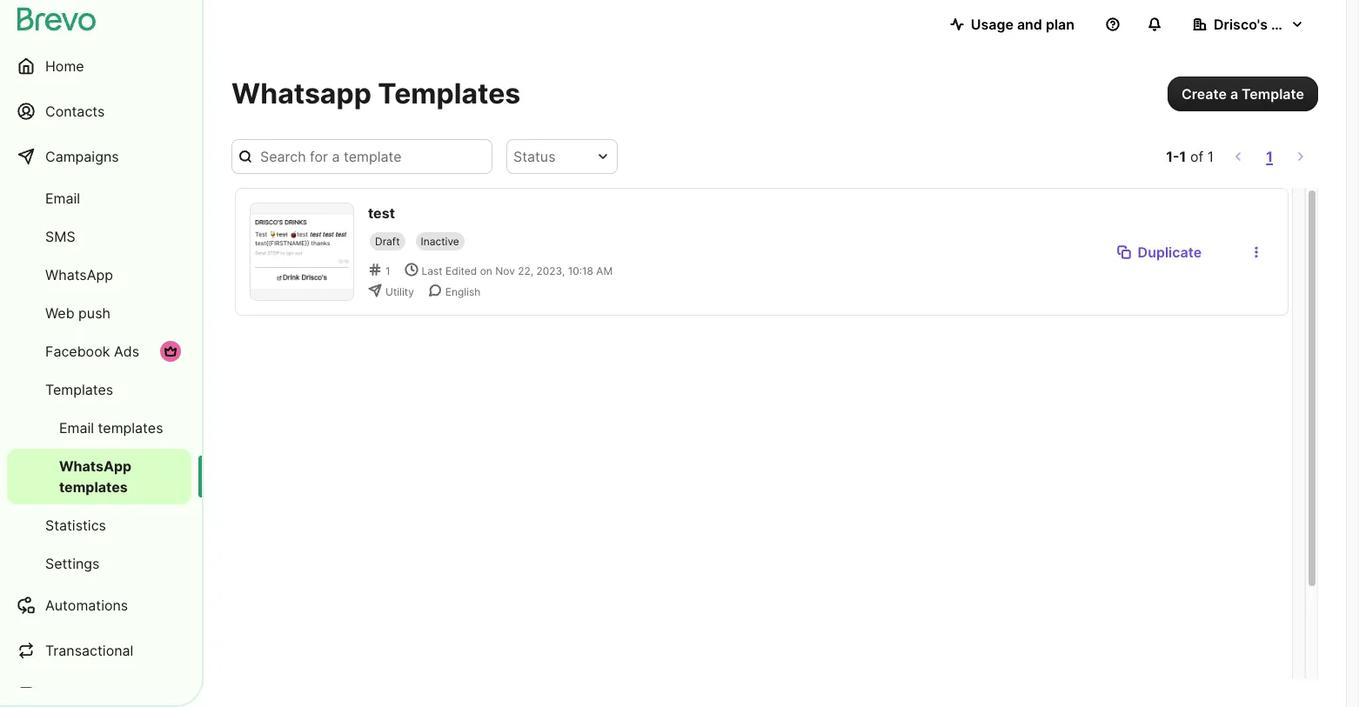 Task type: vqa. For each thing, say whether or not it's contained in the screenshot.
4 at top
no



Task type: locate. For each thing, give the bounding box(es) containing it.
1 down "template"
[[1267, 148, 1273, 165]]

email for email templates
[[59, 420, 94, 437]]

whatsapp for whatsapp
[[45, 266, 113, 284]]

1 vertical spatial email
[[59, 420, 94, 437]]

home
[[45, 57, 84, 75]]

campaigns link
[[7, 136, 191, 178]]

0 vertical spatial templates
[[98, 420, 163, 437]]

and
[[1017, 16, 1043, 33]]

last edited on  nov 22, 2023, 10:18 am
[[422, 265, 613, 278]]

email
[[45, 190, 80, 207], [59, 420, 94, 437]]

push
[[78, 305, 111, 322]]

last
[[422, 265, 443, 278]]

inactive
[[421, 235, 459, 248]]

facebook ads
[[45, 343, 139, 360]]

whatsapp inside the whatsapp templates link
[[59, 458, 132, 475]]

whatsapp inside whatsapp link
[[45, 266, 113, 284]]

1 vertical spatial templates
[[45, 381, 113, 399]]

0 vertical spatial templates
[[378, 77, 521, 111]]

templates down templates link
[[98, 420, 163, 437]]

whatsapp for whatsapp templates
[[59, 458, 132, 475]]

1 vertical spatial whatsapp
[[59, 458, 132, 475]]

0 vertical spatial email
[[45, 190, 80, 207]]

1 right of
[[1208, 148, 1214, 165]]

whatsapp down email templates link
[[59, 458, 132, 475]]

email down templates link
[[59, 420, 94, 437]]

usage
[[971, 16, 1014, 33]]

conversations
[[45, 688, 140, 705]]

22,
[[518, 265, 534, 278]]

english
[[446, 285, 481, 299]]

0 horizontal spatial templates
[[45, 381, 113, 399]]

ads
[[114, 343, 139, 360]]

whatsapp up web push
[[45, 266, 113, 284]]

status
[[514, 148, 556, 165]]

plan
[[1046, 16, 1075, 33]]

draft
[[375, 235, 400, 248]]

email for email
[[45, 190, 80, 207]]

templates
[[378, 77, 521, 111], [45, 381, 113, 399]]

1 vertical spatial templates
[[59, 479, 128, 496]]

web push link
[[7, 296, 191, 331]]

edited
[[446, 265, 477, 278]]

home link
[[7, 45, 191, 87]]

email up "sms"
[[45, 190, 80, 207]]

on
[[480, 265, 493, 278]]

settings link
[[7, 547, 191, 581]]

1-
[[1167, 148, 1180, 165]]

sms link
[[7, 219, 191, 254]]

templates inside whatsapp templates
[[59, 479, 128, 496]]

drisco's
[[1214, 16, 1268, 33]]

whatsapp link
[[7, 258, 191, 292]]

of
[[1191, 148, 1204, 165]]

templates
[[98, 420, 163, 437], [59, 479, 128, 496]]

templates up 'statistics' link
[[59, 479, 128, 496]]

1 horizontal spatial templates
[[378, 77, 521, 111]]

1
[[1180, 148, 1187, 165], [1208, 148, 1214, 165], [1267, 148, 1273, 165], [386, 265, 390, 278]]

email inside email link
[[45, 190, 80, 207]]

email inside email templates link
[[59, 420, 94, 437]]

statistics link
[[7, 508, 191, 543]]

1 up utility on the left top
[[386, 265, 390, 278]]

a
[[1231, 85, 1239, 103]]

10:18
[[568, 265, 594, 278]]

status button
[[507, 139, 618, 174]]

0 vertical spatial whatsapp
[[45, 266, 113, 284]]

whatsapp
[[45, 266, 113, 284], [59, 458, 132, 475]]

templates for whatsapp templates
[[59, 479, 128, 496]]



Task type: describe. For each thing, give the bounding box(es) containing it.
utility
[[386, 285, 414, 299]]

am
[[597, 265, 613, 278]]

1 button
[[1263, 144, 1277, 169]]

templates for email templates
[[98, 420, 163, 437]]

whatsapp templates
[[59, 458, 132, 496]]

create
[[1182, 85, 1227, 103]]

drisco's drinks
[[1214, 16, 1315, 33]]

conversations link
[[7, 675, 191, 708]]

create a template button
[[1168, 77, 1319, 111]]

2023,
[[537, 265, 565, 278]]

template
[[1242, 85, 1305, 103]]

test
[[368, 205, 395, 222]]

transactional
[[45, 642, 133, 660]]

templates inside templates link
[[45, 381, 113, 399]]

email templates link
[[7, 411, 191, 446]]

duplicate
[[1138, 243, 1202, 261]]

email templates
[[59, 420, 163, 437]]

drinks
[[1272, 16, 1315, 33]]

1 left of
[[1180, 148, 1187, 165]]

contacts link
[[7, 91, 191, 132]]

create a template
[[1182, 85, 1305, 103]]

1-1 of 1
[[1167, 148, 1214, 165]]

campaigns
[[45, 148, 119, 165]]

automations
[[45, 597, 128, 615]]

drisco's drinks button
[[1179, 7, 1319, 42]]

sms
[[45, 228, 75, 245]]

web push
[[45, 305, 111, 322]]

facebook ads link
[[7, 334, 191, 369]]

usage and plan
[[971, 16, 1075, 33]]

templates link
[[7, 373, 191, 407]]

whatsapp
[[232, 77, 372, 111]]

usage and plan button
[[936, 7, 1089, 42]]

nov
[[495, 265, 515, 278]]

1 inside '1' "button"
[[1267, 148, 1273, 165]]

whatsapp templates
[[232, 77, 521, 111]]

transactional link
[[7, 630, 191, 672]]

automations link
[[7, 585, 191, 627]]

duplicate button
[[1103, 235, 1216, 269]]

settings
[[45, 555, 100, 573]]

web
[[45, 305, 75, 322]]

whatsapp templates link
[[7, 449, 191, 505]]

email link
[[7, 181, 191, 216]]

list_thumbnail image
[[251, 204, 353, 300]]

Search for a template search field
[[232, 139, 493, 174]]

contacts
[[45, 103, 105, 120]]

statistics
[[45, 517, 106, 534]]

left___rvooi image
[[164, 345, 178, 359]]

facebook
[[45, 343, 110, 360]]



